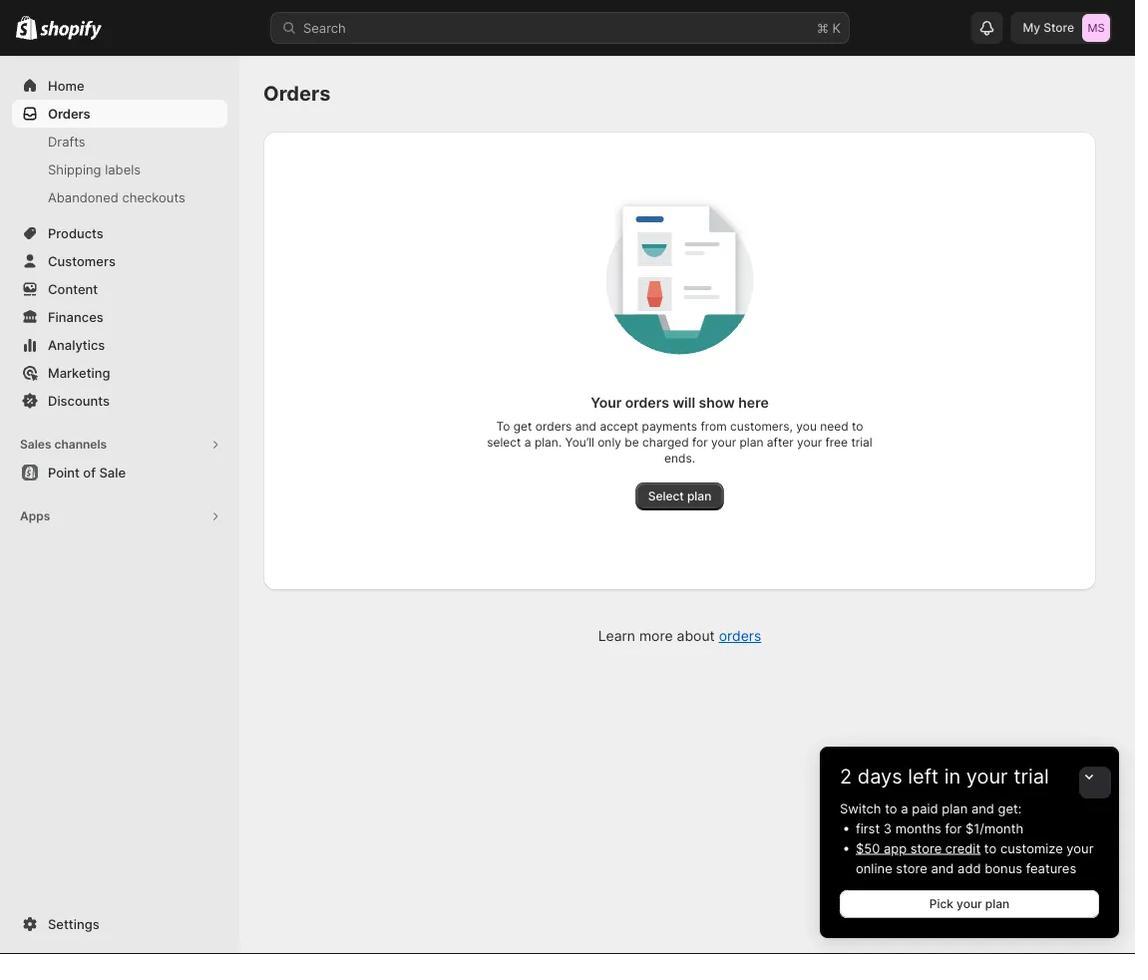 Task type: locate. For each thing, give the bounding box(es) containing it.
orders up plan.
[[536, 420, 572, 434]]

switch
[[840, 801, 881, 817]]

drafts
[[48, 134, 85, 149]]

finances link
[[12, 303, 227, 331]]

sales
[[20, 437, 51, 452]]

home link
[[12, 72, 227, 100]]

plan right the select on the bottom of the page
[[687, 489, 712, 504]]

a inside your orders will show here to get orders and accept payments from customers, you need to select a plan. you'll only be charged for your plan after your free trial ends.
[[525, 435, 531, 450]]

plan down customers,
[[740, 435, 764, 450]]

first 3 months for $1/month
[[856, 821, 1024, 837]]

trial inside dropdown button
[[1014, 765, 1049, 789]]

0 vertical spatial and
[[575, 420, 597, 434]]

free
[[826, 435, 848, 450]]

store down the months
[[911, 841, 942, 856]]

0 vertical spatial trial
[[851, 435, 873, 450]]

app
[[884, 841, 907, 856]]

0 horizontal spatial orders
[[536, 420, 572, 434]]

trial up get:
[[1014, 765, 1049, 789]]

plan down the bonus
[[985, 897, 1010, 912]]

a down get
[[525, 435, 531, 450]]

discounts
[[48, 393, 110, 409]]

1 horizontal spatial orders
[[263, 81, 331, 106]]

1 vertical spatial and
[[972, 801, 995, 817]]

1 vertical spatial store
[[896, 861, 928, 876]]

1 horizontal spatial and
[[931, 861, 954, 876]]

products link
[[12, 219, 227, 247]]

to inside your orders will show here to get orders and accept payments from customers, you need to select a plan. you'll only be charged for your plan after your free trial ends.
[[852, 420, 863, 434]]

orders up 'payments'
[[625, 395, 669, 412]]

0 horizontal spatial a
[[525, 435, 531, 450]]

payments
[[642, 420, 697, 434]]

pick your plan
[[930, 897, 1010, 912]]

$50 app store credit
[[856, 841, 981, 856]]

discounts link
[[12, 387, 227, 415]]

2 days left in your trial element
[[820, 799, 1119, 939]]

abandoned
[[48, 190, 119, 205]]

orders down search
[[263, 81, 331, 106]]

orders link
[[12, 100, 227, 128]]

orders up drafts
[[48, 106, 90, 121]]

for inside your orders will show here to get orders and accept payments from customers, you need to select a plan. you'll only be charged for your plan after your free trial ends.
[[692, 435, 708, 450]]

1 vertical spatial a
[[901, 801, 908, 817]]

to up 3
[[885, 801, 897, 817]]

a
[[525, 435, 531, 450], [901, 801, 908, 817]]

⌘ k
[[817, 20, 841, 35]]

and inside to customize your online store and add bonus features
[[931, 861, 954, 876]]

a left paid
[[901, 801, 908, 817]]

online
[[856, 861, 893, 876]]

trial right free
[[851, 435, 873, 450]]

channels
[[54, 437, 107, 452]]

store down $50 app store credit link
[[896, 861, 928, 876]]

and for switch
[[972, 801, 995, 817]]

credit
[[946, 841, 981, 856]]

switch to a paid plan and get:
[[840, 801, 1022, 817]]

and up you'll
[[575, 420, 597, 434]]

shipping labels
[[48, 162, 141, 177]]

1 horizontal spatial a
[[901, 801, 908, 817]]

to down "$1/month"
[[985, 841, 997, 856]]

point
[[48, 465, 80, 480]]

you
[[796, 420, 817, 434]]

0 horizontal spatial for
[[692, 435, 708, 450]]

to right the need
[[852, 420, 863, 434]]

0 vertical spatial to
[[852, 420, 863, 434]]

0 vertical spatial a
[[525, 435, 531, 450]]

for down "from" at the right top of the page
[[692, 435, 708, 450]]

$50
[[856, 841, 880, 856]]

1 vertical spatial trial
[[1014, 765, 1049, 789]]

your right in
[[967, 765, 1008, 789]]

0 vertical spatial orders
[[625, 395, 669, 412]]

3
[[884, 821, 892, 837]]

add
[[958, 861, 981, 876]]

2 vertical spatial and
[[931, 861, 954, 876]]

1 horizontal spatial to
[[885, 801, 897, 817]]

2 days left in your trial
[[840, 765, 1049, 789]]

settings
[[48, 917, 99, 932]]

your right pick
[[957, 897, 982, 912]]

and for to
[[931, 861, 954, 876]]

0 horizontal spatial trial
[[851, 435, 873, 450]]

0 horizontal spatial shopify image
[[16, 16, 37, 40]]

select
[[648, 489, 684, 504]]

orders inside orders link
[[48, 106, 90, 121]]

get
[[514, 420, 532, 434]]

2 horizontal spatial to
[[985, 841, 997, 856]]

2 horizontal spatial and
[[972, 801, 995, 817]]

my store
[[1023, 20, 1074, 35]]

shopify image
[[16, 16, 37, 40], [40, 20, 102, 40]]

1 vertical spatial for
[[945, 821, 962, 837]]

point of sale link
[[12, 459, 227, 487]]

will
[[673, 395, 695, 412]]

and inside your orders will show here to get orders and accept payments from customers, you need to select a plan. you'll only be charged for your plan after your free trial ends.
[[575, 420, 597, 434]]

customize
[[1001, 841, 1063, 856]]

home
[[48, 78, 84, 93]]

only
[[598, 435, 621, 450]]

content link
[[12, 275, 227, 303]]

orders
[[263, 81, 331, 106], [48, 106, 90, 121]]

trial
[[851, 435, 873, 450], [1014, 765, 1049, 789]]

1 horizontal spatial trial
[[1014, 765, 1049, 789]]

store
[[911, 841, 942, 856], [896, 861, 928, 876]]

learn more about orders
[[598, 628, 762, 645]]

your up features
[[1067, 841, 1094, 856]]

orders link
[[719, 628, 762, 645]]

marketing
[[48, 365, 110, 381]]

0 horizontal spatial and
[[575, 420, 597, 434]]

0 horizontal spatial to
[[852, 420, 863, 434]]

plan
[[740, 435, 764, 450], [687, 489, 712, 504], [942, 801, 968, 817], [985, 897, 1010, 912]]

0 horizontal spatial orders
[[48, 106, 90, 121]]

0 vertical spatial for
[[692, 435, 708, 450]]

$1/month
[[966, 821, 1024, 837]]

your down you
[[797, 435, 822, 450]]

2 vertical spatial orders
[[719, 628, 762, 645]]

your
[[711, 435, 736, 450], [797, 435, 822, 450], [967, 765, 1008, 789], [1067, 841, 1094, 856], [957, 897, 982, 912]]

pick
[[930, 897, 954, 912]]

orders right about
[[719, 628, 762, 645]]

and up "$1/month"
[[972, 801, 995, 817]]

my
[[1023, 20, 1041, 35]]

1 vertical spatial orders
[[536, 420, 572, 434]]

apps button
[[12, 503, 227, 531]]

1 horizontal spatial for
[[945, 821, 962, 837]]

your inside dropdown button
[[967, 765, 1008, 789]]

$50 app store credit link
[[856, 841, 981, 856]]

a inside "2 days left in your trial" element
[[901, 801, 908, 817]]

customers,
[[730, 420, 793, 434]]

for
[[692, 435, 708, 450], [945, 821, 962, 837]]

2 vertical spatial to
[[985, 841, 997, 856]]

2 horizontal spatial orders
[[719, 628, 762, 645]]

learn
[[598, 628, 635, 645]]

for up credit
[[945, 821, 962, 837]]

analytics link
[[12, 331, 227, 359]]

and left add
[[931, 861, 954, 876]]



Task type: describe. For each thing, give the bounding box(es) containing it.
ends.
[[664, 451, 695, 466]]

of
[[83, 465, 96, 480]]

features
[[1026, 861, 1077, 876]]

paid
[[912, 801, 938, 817]]

k
[[833, 20, 841, 35]]

show
[[699, 395, 735, 412]]

my store image
[[1082, 14, 1110, 42]]

point of sale button
[[0, 459, 239, 487]]

be
[[625, 435, 639, 450]]

need
[[820, 420, 849, 434]]

point of sale
[[48, 465, 126, 480]]

sales channels
[[20, 437, 107, 452]]

here
[[739, 395, 769, 412]]

analytics
[[48, 337, 105, 353]]

store
[[1044, 20, 1074, 35]]

labels
[[105, 162, 141, 177]]

to
[[496, 420, 510, 434]]

content
[[48, 281, 98, 297]]

get:
[[998, 801, 1022, 817]]

first
[[856, 821, 880, 837]]

plan up first 3 months for $1/month
[[942, 801, 968, 817]]

your orders will show here to get orders and accept payments from customers, you need to select a plan. you'll only be charged for your plan after your free trial ends.
[[487, 395, 873, 466]]

your
[[591, 395, 622, 412]]

settings link
[[12, 911, 227, 939]]

about
[[677, 628, 715, 645]]

pick your plan link
[[840, 891, 1099, 919]]

months
[[896, 821, 942, 837]]

you'll
[[565, 435, 594, 450]]

after
[[767, 435, 794, 450]]

your down "from" at the right top of the page
[[711, 435, 736, 450]]

⌘
[[817, 20, 829, 35]]

finances
[[48, 309, 104, 325]]

in
[[945, 765, 961, 789]]

shipping labels link
[[12, 156, 227, 184]]

2
[[840, 765, 852, 789]]

select plan link
[[636, 483, 724, 511]]

charged
[[643, 435, 689, 450]]

days
[[858, 765, 902, 789]]

drafts link
[[12, 128, 227, 156]]

plan inside your orders will show here to get orders and accept payments from customers, you need to select a plan. you'll only be charged for your plan after your free trial ends.
[[740, 435, 764, 450]]

from
[[701, 420, 727, 434]]

0 vertical spatial store
[[911, 841, 942, 856]]

1 horizontal spatial shopify image
[[40, 20, 102, 40]]

apps
[[20, 509, 50, 524]]

plan.
[[535, 435, 562, 450]]

trial inside your orders will show here to get orders and accept payments from customers, you need to select a plan. you'll only be charged for your plan after your free trial ends.
[[851, 435, 873, 450]]

search
[[303, 20, 346, 35]]

1 vertical spatial to
[[885, 801, 897, 817]]

customers
[[48, 253, 116, 269]]

select plan
[[648, 489, 712, 504]]

sale
[[99, 465, 126, 480]]

1 horizontal spatial orders
[[625, 395, 669, 412]]

abandoned checkouts
[[48, 190, 185, 205]]

products
[[48, 225, 104, 241]]

sales channels button
[[12, 431, 227, 459]]

marketing link
[[12, 359, 227, 387]]

select
[[487, 435, 521, 450]]

accept
[[600, 420, 639, 434]]

abandoned checkouts link
[[12, 184, 227, 212]]

left
[[908, 765, 939, 789]]

shipping
[[48, 162, 101, 177]]

your inside to customize your online store and add bonus features
[[1067, 841, 1094, 856]]

to customize your online store and add bonus features
[[856, 841, 1094, 876]]

for inside "2 days left in your trial" element
[[945, 821, 962, 837]]

customers link
[[12, 247, 227, 275]]

more
[[639, 628, 673, 645]]

to inside to customize your online store and add bonus features
[[985, 841, 997, 856]]

2 days left in your trial button
[[820, 747, 1119, 789]]

store inside to customize your online store and add bonus features
[[896, 861, 928, 876]]

checkouts
[[122, 190, 185, 205]]

bonus
[[985, 861, 1023, 876]]



Task type: vqa. For each thing, say whether or not it's contained in the screenshot.
Your trial just started on the bottom right of page
no



